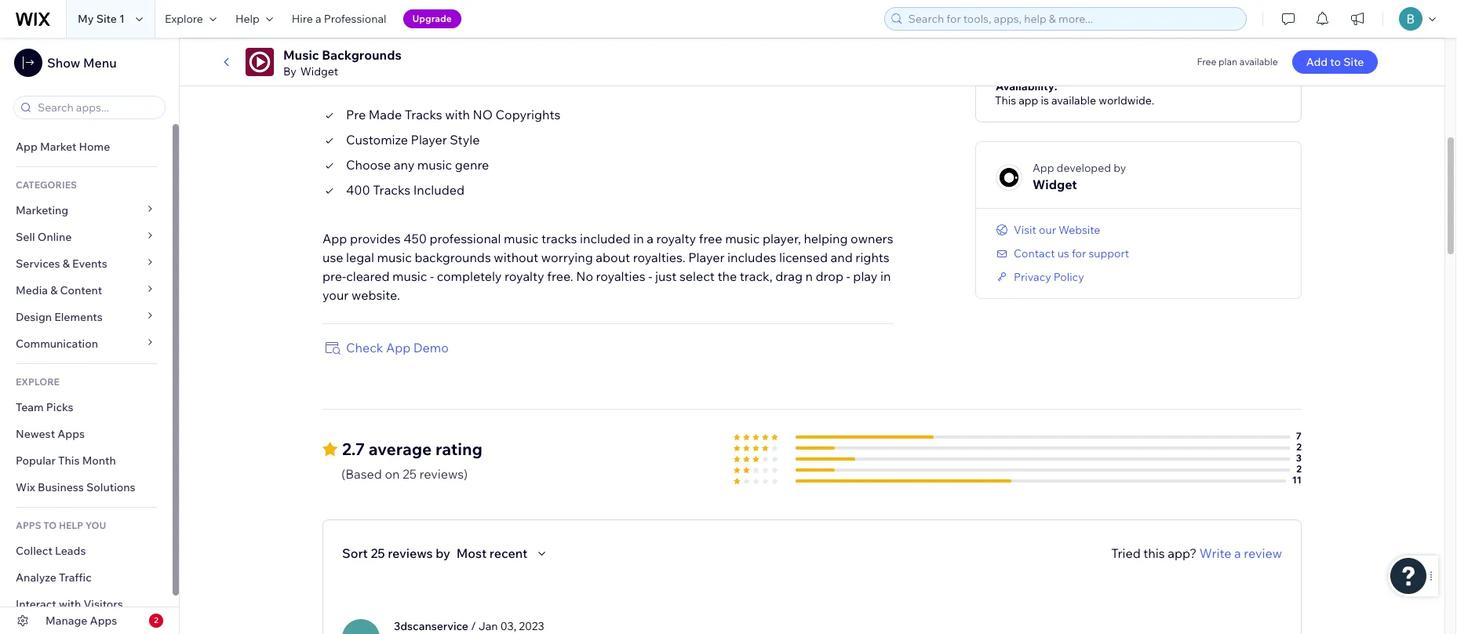Task type: locate. For each thing, give the bounding box(es) containing it.
0 vertical spatial widget
[[300, 64, 338, 78]]

tracks
[[405, 106, 442, 122], [373, 182, 410, 197]]

1 horizontal spatial this
[[995, 93, 1016, 107]]

design elements link
[[0, 304, 173, 330]]

0 horizontal spatial this
[[58, 454, 80, 468]]

0 vertical spatial 25
[[403, 466, 417, 482]]

backgrounds down professional
[[322, 47, 402, 63]]

music up includes
[[725, 230, 760, 246]]

(based
[[341, 466, 382, 482]]

1 horizontal spatial in
[[880, 268, 891, 284]]

available right plan
[[1240, 56, 1278, 67]]

1 horizontal spatial music
[[323, 65, 369, 85]]

Search apps... field
[[33, 97, 160, 118]]

0 horizontal spatial by
[[436, 545, 450, 561]]

any
[[394, 157, 415, 172]]

app inside app provides 450 professional music tracks included in a royalty free music player, helping owners use legal music backgrounds without worrying about royalties. player includes licensed and rights pre-cleared music - completely royalty free. no royalties - just select the track, drag n drop - play in your website.
[[323, 230, 347, 246]]

music up pre
[[323, 65, 369, 85]]

app
[[16, 140, 38, 154], [1033, 161, 1054, 175], [323, 230, 347, 246], [386, 339, 411, 355]]

upgrade button
[[403, 9, 461, 28]]

music backgrounds logo image
[[246, 48, 274, 76]]

pre made tracks with no copyrights
[[346, 106, 561, 122]]

& for content
[[50, 283, 58, 297]]

3dscanservice
[[394, 619, 468, 633]]

player
[[411, 132, 447, 147], [688, 249, 725, 265]]

1 horizontal spatial royalty
[[656, 230, 696, 246]]

a up royalties.
[[647, 230, 654, 246]]

2 vertical spatial a
[[1234, 545, 1241, 561]]

add to site
[[1306, 55, 1364, 69]]

1 horizontal spatial player
[[688, 249, 725, 265]]

site right to
[[1344, 55, 1364, 69]]

0 horizontal spatial site
[[96, 12, 117, 26]]

backgrounds for overview
[[373, 65, 478, 85]]

- down backgrounds
[[430, 268, 434, 284]]

business
[[38, 480, 84, 494]]

music inside music backgrounds by widget
[[283, 47, 319, 63]]

1 horizontal spatial a
[[647, 230, 654, 246]]

(based on 25 reviews)
[[341, 466, 468, 482]]

0 horizontal spatial in
[[633, 230, 644, 246]]

play
[[853, 268, 878, 284]]

this inside sidebar element
[[58, 454, 80, 468]]

free plan available
[[1197, 56, 1278, 67]]

widget down developed
[[1033, 176, 1077, 192]]

player up choose any music genre
[[411, 132, 447, 147]]

widget inside app developed by widget
[[1033, 176, 1077, 192]]

tracks up the customize player style
[[405, 106, 442, 122]]

use
[[323, 249, 343, 265]]

design
[[16, 310, 52, 324]]

25 right sort
[[371, 545, 385, 561]]

a inside app provides 450 professional music tracks included in a royalty free music player, helping owners use legal music backgrounds without worrying about royalties. player includes licensed and rights pre-cleared music - completely royalty free. no royalties - just select the track, drag n drop - play in your website.
[[647, 230, 654, 246]]

450
[[404, 230, 427, 246]]

collect leads link
[[0, 538, 173, 564]]

available right is at top right
[[1052, 93, 1096, 107]]

1 vertical spatial a
[[647, 230, 654, 246]]

0 horizontal spatial music
[[283, 47, 319, 63]]

by
[[1114, 161, 1126, 175], [436, 545, 450, 561]]

1 horizontal spatial apps
[[90, 614, 117, 628]]

with up "manage" at the bottom of the page
[[59, 597, 81, 611]]

1 horizontal spatial &
[[63, 257, 70, 271]]

2 vertical spatial 2
[[154, 615, 158, 625]]

/
[[471, 619, 476, 633]]

free
[[699, 230, 722, 246]]

1 vertical spatial apps
[[90, 614, 117, 628]]

rights
[[856, 249, 890, 265]]

professional
[[324, 12, 387, 26]]

on
[[385, 466, 400, 482]]

app inside sidebar element
[[16, 140, 38, 154]]

show menu button
[[14, 49, 117, 77]]

plan
[[1219, 56, 1238, 67]]

your
[[323, 287, 349, 303]]

3dscanservice / jan 03, 2023
[[394, 619, 544, 633]]

in up royalties.
[[633, 230, 644, 246]]

tracks down any
[[373, 182, 410, 197]]

this for availability:
[[995, 93, 1016, 107]]

2 right manage apps
[[154, 615, 158, 625]]

drag
[[775, 268, 803, 284]]

0 vertical spatial apps
[[57, 427, 85, 441]]

royalty
[[656, 230, 696, 246], [505, 268, 544, 284]]

1 vertical spatial royalty
[[505, 268, 544, 284]]

services & events
[[16, 257, 107, 271]]

in right play
[[880, 268, 891, 284]]

2 inside sidebar element
[[154, 615, 158, 625]]

0 vertical spatial this
[[995, 93, 1016, 107]]

site left 1
[[96, 12, 117, 26]]

provides
[[350, 230, 401, 246]]

0 horizontal spatial available
[[1052, 93, 1096, 107]]

1 vertical spatial widget
[[1033, 176, 1077, 192]]

customize player style
[[346, 132, 480, 147]]

most recent
[[457, 545, 528, 561]]

this
[[995, 93, 1016, 107], [58, 454, 80, 468]]

music for music backgrounds overview
[[323, 65, 369, 85]]

by right developed
[[1114, 161, 1126, 175]]

1 vertical spatial 25
[[371, 545, 385, 561]]

team picks link
[[0, 394, 173, 421]]

1 vertical spatial backgrounds
[[373, 65, 478, 85]]

free.
[[547, 268, 573, 284]]

by left most
[[436, 545, 450, 561]]

select
[[679, 268, 715, 284]]

interact
[[16, 597, 56, 611]]

1 horizontal spatial site
[[1344, 55, 1364, 69]]

app provides 450 professional music tracks included in a royalty free music player, helping owners use legal music backgrounds without worrying about royalties. player includes licensed and rights pre-cleared music - completely royalty free. no royalties - just select the track, drag n drop - play in your website.
[[323, 230, 893, 303]]

hire a professional link
[[282, 0, 396, 38]]

media
[[16, 283, 48, 297]]

0 vertical spatial by
[[1114, 161, 1126, 175]]

my site 1
[[78, 12, 125, 26]]

includes
[[727, 249, 776, 265]]

Search for tools, apps, help & more... field
[[904, 8, 1241, 30]]

1 horizontal spatial by
[[1114, 161, 1126, 175]]

wix business solutions
[[16, 480, 135, 494]]

visitors
[[84, 597, 123, 611]]

most recent button
[[457, 544, 551, 562]]

privacy policy
[[1014, 270, 1084, 284]]

just
[[655, 268, 677, 284]]

0 horizontal spatial apps
[[57, 427, 85, 441]]

app left market
[[16, 140, 38, 154]]

included
[[580, 230, 631, 246]]

this up wix business solutions
[[58, 454, 80, 468]]

music up the without
[[504, 230, 539, 246]]

app left demo
[[386, 339, 411, 355]]

royalty up royalties.
[[656, 230, 696, 246]]

us
[[1058, 246, 1069, 260]]

popular this month
[[16, 454, 116, 468]]

0 vertical spatial &
[[63, 257, 70, 271]]

0 horizontal spatial a
[[315, 12, 321, 26]]

check app demo
[[346, 339, 449, 355]]

25 right the on
[[403, 466, 417, 482]]

choose
[[346, 157, 391, 172]]

1 vertical spatial music
[[323, 65, 369, 85]]

0 vertical spatial with
[[445, 106, 470, 122]]

about
[[596, 249, 630, 265]]

apps inside "link"
[[57, 427, 85, 441]]

0 horizontal spatial royalty
[[505, 268, 544, 284]]

market
[[40, 140, 76, 154]]

0 horizontal spatial &
[[50, 283, 58, 297]]

player inside app provides 450 professional music tracks included in a royalty free music player, helping owners use legal music backgrounds without worrying about royalties. player includes licensed and rights pre-cleared music - completely royalty free. no royalties - just select the track, drag n drop - play in your website.
[[688, 249, 725, 265]]

03,
[[500, 619, 516, 633]]

app right "developed by widget" icon
[[1033, 161, 1054, 175]]

2 up 11
[[1296, 441, 1302, 452]]

1 vertical spatial tracks
[[373, 182, 410, 197]]

backgrounds up pre made tracks with no copyrights
[[373, 65, 478, 85]]

widget inside music backgrounds by widget
[[300, 64, 338, 78]]

a right write
[[1234, 545, 1241, 561]]

2 horizontal spatial a
[[1234, 545, 1241, 561]]

app market home
[[16, 140, 110, 154]]

0 vertical spatial royalty
[[656, 230, 696, 246]]

&
[[63, 257, 70, 271], [50, 283, 58, 297]]

picks
[[46, 400, 73, 414]]

style
[[450, 132, 480, 147]]

player down "free"
[[688, 249, 725, 265]]

0 horizontal spatial with
[[59, 597, 81, 611]]

with left no
[[445, 106, 470, 122]]

- left play
[[846, 268, 850, 284]]

contact us for support
[[1014, 246, 1129, 260]]

0 horizontal spatial widget
[[300, 64, 338, 78]]

music down 450
[[392, 268, 427, 284]]

0 vertical spatial backgrounds
[[322, 47, 402, 63]]

average
[[369, 438, 432, 459]]

1 vertical spatial site
[[1344, 55, 1364, 69]]

wix business solutions link
[[0, 474, 173, 501]]

0 vertical spatial available
[[1240, 56, 1278, 67]]

policy
[[1054, 270, 1084, 284]]

jan
[[478, 619, 498, 633]]

25
[[403, 466, 417, 482], [371, 545, 385, 561]]

this for popular
[[58, 454, 80, 468]]

backgrounds inside music backgrounds by widget
[[322, 47, 402, 63]]

widget for app
[[1033, 176, 1077, 192]]

customize
[[346, 132, 408, 147]]

music for music backgrounds by widget
[[283, 47, 319, 63]]

developed
[[1057, 161, 1111, 175]]

a right hire
[[315, 12, 321, 26]]

apps down visitors
[[90, 614, 117, 628]]

music up 'by'
[[283, 47, 319, 63]]

tried
[[1111, 545, 1141, 561]]

0 vertical spatial music
[[283, 47, 319, 63]]

apps up the popular this month
[[57, 427, 85, 441]]

visit our website
[[1014, 223, 1101, 237]]

site inside button
[[1344, 55, 1364, 69]]

widget right 'by'
[[300, 64, 338, 78]]

2 horizontal spatial -
[[846, 268, 850, 284]]

for
[[1072, 246, 1086, 260]]

royalty down the without
[[505, 268, 544, 284]]

0 vertical spatial player
[[411, 132, 447, 147]]

& left events at the top left of the page
[[63, 257, 70, 271]]

this left app
[[995, 93, 1016, 107]]

& right media
[[50, 283, 58, 297]]

0 horizontal spatial player
[[411, 132, 447, 147]]

1 vertical spatial player
[[688, 249, 725, 265]]

to
[[43, 519, 57, 531]]

1 horizontal spatial -
[[648, 268, 652, 284]]

1 vertical spatial with
[[59, 597, 81, 611]]

app?
[[1168, 545, 1197, 561]]

made
[[369, 106, 402, 122]]

analyze traffic
[[16, 570, 92, 585]]

wix
[[16, 480, 35, 494]]

app inside app developed by widget
[[1033, 161, 1054, 175]]

developed by widget image
[[995, 163, 1023, 191]]

this inside the 'availability: this app is available worldwide.'
[[995, 93, 1016, 107]]

explore
[[165, 12, 203, 26]]

- left just at top left
[[648, 268, 652, 284]]

& for events
[[63, 257, 70, 271]]

music up included on the left top
[[417, 157, 452, 172]]

1 vertical spatial available
[[1052, 93, 1096, 107]]

marketing link
[[0, 197, 173, 224]]

1 horizontal spatial widget
[[1033, 176, 1077, 192]]

1 vertical spatial &
[[50, 283, 58, 297]]

legal
[[346, 249, 374, 265]]

0 horizontal spatial -
[[430, 268, 434, 284]]

app up 'use'
[[323, 230, 347, 246]]

3 - from the left
[[846, 268, 850, 284]]

2 down 7
[[1296, 463, 1302, 474]]

1 vertical spatial this
[[58, 454, 80, 468]]



Task type: vqa. For each thing, say whether or not it's contained in the screenshot.
the Pre
yes



Task type: describe. For each thing, give the bounding box(es) containing it.
popular this month link
[[0, 447, 173, 474]]

show
[[47, 55, 80, 71]]

services & events link
[[0, 250, 173, 277]]

music down provides
[[377, 249, 412, 265]]

sell online link
[[0, 224, 173, 250]]

solutions
[[86, 480, 135, 494]]

communication link
[[0, 330, 173, 357]]

royalties
[[596, 268, 646, 284]]

sidebar element
[[0, 38, 180, 634]]

privacy
[[1014, 270, 1051, 284]]

0 vertical spatial a
[[315, 12, 321, 26]]

upgrade
[[412, 13, 452, 24]]

pre
[[346, 106, 366, 122]]

elements
[[54, 310, 103, 324]]

website.
[[351, 287, 400, 303]]

analyze
[[16, 570, 56, 585]]

0 vertical spatial tracks
[[405, 106, 442, 122]]

sell
[[16, 230, 35, 244]]

0 vertical spatial site
[[96, 12, 117, 26]]

newest apps
[[16, 427, 85, 441]]

sort
[[342, 545, 368, 561]]

media & content link
[[0, 277, 173, 304]]

help
[[235, 12, 260, 26]]

7
[[1296, 430, 1302, 441]]

owners
[[851, 230, 893, 246]]

1 - from the left
[[430, 268, 434, 284]]

events
[[72, 257, 107, 271]]

11
[[1292, 474, 1302, 485]]

2023
[[519, 619, 544, 633]]

availability:
[[996, 79, 1058, 93]]

2 - from the left
[[648, 268, 652, 284]]

0 horizontal spatial 25
[[371, 545, 385, 561]]

music backgrounds by widget
[[283, 47, 402, 78]]

sell online
[[16, 230, 72, 244]]

write
[[1200, 545, 1232, 561]]

helping
[[804, 230, 848, 246]]

drop
[[816, 268, 844, 284]]

by
[[283, 64, 296, 78]]

rating
[[436, 438, 483, 459]]

1 vertical spatial in
[[880, 268, 891, 284]]

you
[[85, 519, 106, 531]]

manage apps
[[46, 614, 117, 628]]

add
[[1306, 55, 1328, 69]]

is
[[1041, 93, 1049, 107]]

contact us for support link
[[995, 246, 1129, 260]]

0 vertical spatial in
[[633, 230, 644, 246]]

1 horizontal spatial 25
[[403, 466, 417, 482]]

collect
[[16, 544, 52, 558]]

communication
[[16, 337, 101, 351]]

400 tracks included
[[346, 182, 465, 197]]

app for app developed by widget
[[1033, 161, 1054, 175]]

free
[[1197, 56, 1217, 67]]

support
[[1089, 246, 1129, 260]]

1 vertical spatial by
[[436, 545, 450, 561]]

widget for music
[[300, 64, 338, 78]]

included
[[413, 182, 465, 197]]

no
[[576, 268, 593, 284]]

apps for manage apps
[[90, 614, 117, 628]]

2.7
[[342, 438, 365, 459]]

apps
[[16, 519, 41, 531]]

home
[[79, 140, 110, 154]]

visit
[[1014, 223, 1036, 237]]

month
[[82, 454, 116, 468]]

1 horizontal spatial with
[[445, 106, 470, 122]]

popular
[[16, 454, 56, 468]]

hire a professional
[[292, 12, 387, 26]]

professional
[[430, 230, 501, 246]]

app market home link
[[0, 133, 173, 160]]

app for app market home
[[16, 140, 38, 154]]

our
[[1039, 223, 1056, 237]]

no
[[473, 106, 493, 122]]

available inside the 'availability: this app is available worldwide.'
[[1052, 93, 1096, 107]]

newest
[[16, 427, 55, 441]]

my
[[78, 12, 94, 26]]

music backgrounds overview
[[323, 65, 553, 85]]

apps to help you
[[16, 519, 106, 531]]

write a review button
[[1200, 544, 1282, 562]]

player,
[[763, 230, 801, 246]]

apps for newest apps
[[57, 427, 85, 441]]

0 vertical spatial 2
[[1296, 441, 1302, 452]]

1 vertical spatial 2
[[1296, 463, 1302, 474]]

overview
[[481, 65, 553, 85]]

availability: this app is available worldwide.
[[995, 79, 1154, 107]]

by inside app developed by widget
[[1114, 161, 1126, 175]]

categories
[[16, 179, 77, 191]]

team
[[16, 400, 44, 414]]

app for app provides 450 professional music tracks included in a royalty free music player, helping owners use legal music backgrounds without worrying about royalties. player includes licensed and rights pre-cleared music - completely royalty free. no royalties - just select the track, drag n drop - play in your website.
[[323, 230, 347, 246]]

design elements
[[16, 310, 103, 324]]

with inside sidebar element
[[59, 597, 81, 611]]

traffic
[[59, 570, 92, 585]]

backgrounds
[[415, 249, 491, 265]]

marketing
[[16, 203, 68, 217]]

backgrounds for by
[[322, 47, 402, 63]]

hire
[[292, 12, 313, 26]]

demo
[[413, 339, 449, 355]]

most
[[457, 545, 487, 561]]

1 horizontal spatial available
[[1240, 56, 1278, 67]]

app developed by widget
[[1033, 161, 1126, 192]]

newest apps link
[[0, 421, 173, 447]]

content
[[60, 283, 102, 297]]

reviews
[[388, 545, 433, 561]]

recent
[[490, 545, 528, 561]]



